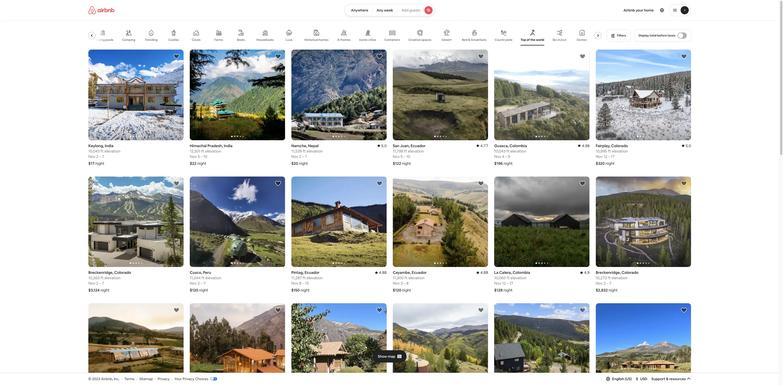 Task type: describe. For each thing, give the bounding box(es) containing it.
11,539
[[291, 149, 302, 153]]

12,501
[[190, 149, 200, 153]]

ft for guasca, colombia 10,043 ft elevation nov 4 – 9 $196 night
[[507, 149, 510, 153]]

desert
[[442, 38, 452, 42]]

your privacy choices
[[174, 377, 208, 381]]

terms · sitemap · privacy ·
[[124, 377, 172, 381]]

any
[[377, 8, 384, 13]]

display total before taxes button
[[635, 29, 691, 42]]

countryside
[[495, 38, 513, 42]]

elevation for cusco, peru 11,044 ft elevation nov 2 – 7 $120 night
[[205, 276, 221, 280]]

2 for 10,263
[[96, 281, 98, 286]]

11,798
[[393, 149, 403, 153]]

pintag, ecuador 11,287 ft elevation nov 8 – 13 $150 night
[[291, 270, 323, 293]]

7 for 11,539
[[305, 154, 307, 159]]

keylong, india 10,043 ft elevation nov 2 – 7 $17 night
[[88, 143, 120, 166]]

night for breckenridge, colorado 10,273 ft elevation nov 2 – 7 $2,832 night
[[609, 288, 618, 293]]

add to wishlist: himachal pradesh, india image
[[275, 53, 281, 60]]

add to wishlist: breckenridge, colorado image
[[173, 180, 180, 186]]

historical
[[305, 38, 318, 42]]

filters
[[617, 33, 626, 38]]

– inside himachal pradesh, india 12,501 ft elevation nov 5 – 10 $22 night
[[201, 154, 203, 159]]

homes
[[319, 38, 329, 42]]

india inside 'keylong, india 10,043 ft elevation nov 2 – 7 $17 night'
[[105, 143, 113, 148]]

add to wishlist: namche, nepal image
[[377, 53, 383, 60]]

himachal
[[190, 143, 207, 148]]

ft for fairplay, colorado 10,995 ft elevation nov 12 – 17 $320 night
[[608, 149, 611, 153]]

ft for breckenridge, colorado 10,273 ft elevation nov 2 – 7 $2,832 night
[[608, 276, 611, 280]]

add to wishlist: el chaupi, ecuador image
[[681, 307, 687, 313]]

amazing pools
[[92, 38, 113, 42]]

your privacy choices link
[[174, 377, 217, 382]]

week
[[384, 8, 393, 13]]

$120 for cusco, peru 11,044 ft elevation nov 2 – 7 $120 night
[[190, 288, 198, 293]]

7 for 10,273
[[610, 281, 612, 286]]

boats
[[237, 38, 245, 42]]

night inside san juan, ecuador 11,798 ft elevation nov 5 – 10 $122 night
[[402, 161, 411, 166]]

– for breckenridge, colorado 10,263 ft elevation nov 2 – 7 $3,124 night
[[99, 281, 101, 286]]

in/out
[[558, 38, 567, 42]]

nov for breckenridge, colorado 10,263 ft elevation nov 2 – 7 $3,124 night
[[88, 281, 95, 286]]

10,043 for 2
[[88, 149, 100, 153]]

map
[[388, 354, 396, 359]]

sitemap
[[139, 377, 153, 381]]

10,060
[[494, 276, 506, 280]]

add to wishlist: pintag, ecuador image
[[377, 180, 383, 186]]

– for namche, nepal 11,539 ft elevation nov 2 – 7 $20 night
[[302, 154, 304, 159]]

taxes
[[668, 33, 676, 38]]

elevation for pintag, ecuador 11,287 ft elevation nov 8 – 13 $150 night
[[307, 276, 323, 280]]

english
[[613, 377, 624, 381]]

4.88 for cayambe, ecuador 11,300 ft elevation nov 3 – 8 $120 night
[[481, 270, 488, 275]]

nov for breckenridge, colorado 10,273 ft elevation nov 2 – 7 $2,832 night
[[596, 281, 603, 286]]

top
[[521, 38, 526, 42]]

$2,832
[[596, 288, 608, 293]]

guasca, colombia 10,043 ft elevation nov 4 – 9 $196 night
[[494, 143, 527, 166]]

none search field containing anywhere
[[345, 4, 435, 16]]

2 · from the left
[[137, 377, 137, 381]]

3
[[401, 281, 403, 286]]

add to wishlist: breckenridge, colorado image
[[681, 180, 687, 186]]

camping
[[122, 38, 135, 42]]

ecuador for cayambe, ecuador 11,300 ft elevation nov 3 – 8 $120 night
[[412, 270, 427, 275]]

iconic cities
[[359, 38, 376, 42]]

$320
[[596, 161, 605, 166]]

farms
[[214, 38, 223, 42]]

add guests
[[402, 8, 421, 13]]

namche, nepal 11,539 ft elevation nov 2 – 7 $20 night
[[291, 143, 323, 166]]

nov inside la calera, colombia 10,060 ft elevation nov 12 – 17 $128 night
[[494, 281, 501, 286]]

pools
[[105, 38, 113, 42]]

add
[[402, 8, 409, 13]]

10 for 11,798
[[406, 154, 410, 159]]

4.98 out of 5 average rating image
[[578, 143, 590, 148]]

& for bed
[[468, 38, 471, 42]]

home
[[644, 8, 654, 13]]

add to wishlist: cusco, peru image
[[275, 180, 281, 186]]

elevation for fairplay, colorado 10,995 ft elevation nov 12 – 17 $320 night
[[612, 149, 628, 153]]

night for breckenridge, colorado 10,263 ft elevation nov 2 – 7 $3,124 night
[[100, 288, 109, 293]]

ft for keylong, india 10,043 ft elevation nov 2 – 7 $17 night
[[100, 149, 104, 153]]

a-frames
[[337, 38, 351, 42]]

airbnb your home link
[[621, 5, 657, 16]]

add to wishlist: cayambe, ecuador image
[[478, 180, 484, 186]]

nepal
[[308, 143, 319, 148]]

of
[[527, 38, 530, 42]]

houseboats
[[256, 38, 274, 42]]

nov inside san juan, ecuador 11,798 ft elevation nov 5 – 10 $122 night
[[393, 154, 400, 159]]

elevation inside himachal pradesh, india 12,501 ft elevation nov 5 – 10 $22 night
[[205, 149, 221, 153]]

© 2023 airbnb, inc. ·
[[88, 377, 122, 381]]

support
[[652, 377, 666, 381]]

any week button
[[373, 4, 398, 16]]

$ usd
[[636, 377, 648, 381]]

nov for namche, nepal 11,539 ft elevation nov 2 – 7 $20 night
[[291, 154, 298, 159]]

colorado for fairplay, colorado 10,995 ft elevation nov 12 – 17 $320 night
[[611, 143, 628, 148]]

peru
[[203, 270, 211, 275]]

english (us)
[[613, 377, 632, 381]]

©
[[88, 377, 91, 381]]

english (us) button
[[606, 377, 632, 381]]

1 · from the left
[[122, 377, 122, 381]]

colombia inside the guasca, colombia 10,043 ft elevation nov 4 – 9 $196 night
[[510, 143, 527, 148]]

profile element
[[441, 0, 691, 20]]

cities
[[369, 38, 376, 42]]

4.77
[[481, 143, 488, 148]]

– for cusco, peru 11,044 ft elevation nov 2 – 7 $120 night
[[201, 281, 203, 286]]

frames
[[340, 38, 351, 42]]

elevation for breckenridge, colorado 10,273 ft elevation nov 2 – 7 $2,832 night
[[612, 276, 628, 280]]

spaces
[[421, 38, 431, 42]]

add to wishlist: calca, peru image
[[377, 307, 383, 313]]

– for fairplay, colorado 10,995 ft elevation nov 12 – 17 $320 night
[[608, 154, 610, 159]]

usd
[[641, 377, 648, 381]]

keylong,
[[88, 143, 104, 148]]

2 for 11,539
[[299, 154, 301, 159]]

1 privacy from the left
[[158, 377, 170, 381]]

8 inside pintag, ecuador 11,287 ft elevation nov 8 – 13 $150 night
[[299, 281, 301, 286]]

nov for pintag, ecuador 11,287 ft elevation nov 8 – 13 $150 night
[[291, 281, 298, 286]]

la
[[494, 270, 499, 275]]

4.77 out of 5 average rating image
[[476, 143, 488, 148]]

nov inside himachal pradesh, india 12,501 ft elevation nov 5 – 10 $22 night
[[190, 154, 197, 159]]

ft for namche, nepal 11,539 ft elevation nov 2 – 7 $20 night
[[303, 149, 306, 153]]

world
[[536, 38, 544, 42]]

10 for 12,501
[[203, 154, 207, 159]]

terms link
[[124, 377, 135, 381]]

domes
[[577, 38, 587, 42]]

india inside himachal pradesh, india 12,501 ft elevation nov 5 – 10 $22 night
[[224, 143, 233, 148]]

before
[[658, 33, 667, 38]]

add to wishlist: fairplay, colorado image
[[681, 53, 687, 60]]

add to wishlist: sacred valley, peru image
[[275, 307, 281, 313]]

ft for cayambe, ecuador 11,300 ft elevation nov 3 – 8 $120 night
[[405, 276, 408, 280]]

night for guasca, colombia 10,043 ft elevation nov 4 – 9 $196 night
[[504, 161, 513, 166]]

5.0 out of 5 average rating image
[[682, 143, 691, 148]]

4.9
[[584, 270, 590, 275]]

night for namche, nepal 11,539 ft elevation nov 2 – 7 $20 night
[[299, 161, 308, 166]]

elevation for cayambe, ecuador 11,300 ft elevation nov 3 – 8 $120 night
[[408, 276, 425, 280]]

2 for 10,273
[[604, 281, 606, 286]]

4 · from the left
[[172, 377, 172, 381]]

san
[[393, 143, 399, 148]]

containers
[[384, 38, 400, 42]]

cayambe, ecuador 11,300 ft elevation nov 3 – 8 $120 night
[[393, 270, 427, 293]]

11,287
[[291, 276, 302, 280]]

filters button
[[607, 29, 630, 42]]

4.88 out of 5 average rating image for cayambe, ecuador 11,300 ft elevation nov 3 – 8 $120 night
[[476, 270, 488, 275]]

trending
[[145, 38, 158, 42]]

show map
[[378, 354, 396, 359]]

inc.
[[114, 377, 120, 381]]

bed & breakfasts
[[462, 38, 487, 42]]

10,263
[[88, 276, 100, 280]]



Task type: locate. For each thing, give the bounding box(es) containing it.
11,044
[[190, 276, 201, 280]]

add to wishlist: idaho springs, colorado image
[[580, 307, 586, 313]]

castles
[[168, 38, 179, 42]]

ft inside san juan, ecuador 11,798 ft elevation nov 5 – 10 $122 night
[[404, 149, 407, 153]]

2 10 from the left
[[406, 154, 410, 159]]

0 vertical spatial &
[[468, 38, 471, 42]]

1 horizontal spatial 4.88 out of 5 average rating image
[[476, 270, 488, 275]]

night down 13
[[301, 288, 310, 293]]

elevation inside san juan, ecuador 11,798 ft elevation nov 5 – 10 $122 night
[[408, 149, 424, 153]]

add to wishlist: creede, colorado image
[[478, 307, 484, 313]]

– inside breckenridge, colorado 10,273 ft elevation nov 2 – 7 $2,832 night
[[607, 281, 609, 286]]

2 down 10,263
[[96, 281, 98, 286]]

– inside san juan, ecuador 11,798 ft elevation nov 5 – 10 $122 night
[[404, 154, 406, 159]]

2 5.0 from the left
[[686, 143, 691, 148]]

add to wishlist: guasca, colombia image
[[580, 53, 586, 60]]

0 horizontal spatial breckenridge,
[[88, 270, 113, 275]]

nov down 11,539
[[291, 154, 298, 159]]

resources
[[670, 377, 686, 381]]

nov down 11,044
[[190, 281, 197, 286]]

8 inside cayambe, ecuador 11,300 ft elevation nov 3 – 8 $120 night
[[406, 281, 409, 286]]

anywhere button
[[345, 4, 373, 16]]

elevation inside breckenridge, colorado 10,273 ft elevation nov 2 – 7 $2,832 night
[[612, 276, 628, 280]]

0 horizontal spatial 5
[[198, 154, 200, 159]]

privacy inside "link"
[[183, 377, 194, 381]]

2 inside namche, nepal 11,539 ft elevation nov 2 – 7 $20 night
[[299, 154, 301, 159]]

ft inside 'keylong, india 10,043 ft elevation nov 2 – 7 $17 night'
[[100, 149, 104, 153]]

$120 inside cayambe, ecuador 11,300 ft elevation nov 3 – 8 $120 night
[[393, 288, 401, 293]]

$150
[[291, 288, 300, 293]]

breckenridge, inside breckenridge, colorado 10,273 ft elevation nov 2 – 7 $2,832 night
[[596, 270, 621, 275]]

breckenridge, for 10,273
[[596, 270, 621, 275]]

nov inside the guasca, colombia 10,043 ft elevation nov 4 – 9 $196 night
[[494, 154, 501, 159]]

17 inside fairplay, colorado 10,995 ft elevation nov 12 – 17 $320 night
[[611, 154, 615, 159]]

– down fairplay,
[[608, 154, 610, 159]]

night inside namche, nepal 11,539 ft elevation nov 2 – 7 $20 night
[[299, 161, 308, 166]]

$120 down 11,044
[[190, 288, 198, 293]]

elevation inside cayambe, ecuador 11,300 ft elevation nov 3 – 8 $120 night
[[408, 276, 425, 280]]

night for cusco, peru 11,044 ft elevation nov 2 – 7 $120 night
[[199, 288, 208, 293]]

ft inside himachal pradesh, india 12,501 ft elevation nov 5 – 10 $22 night
[[201, 149, 204, 153]]

5.0 for fairplay, colorado 10,995 ft elevation nov 12 – 17 $320 night
[[686, 143, 691, 148]]

1 horizontal spatial 12
[[604, 154, 608, 159]]

ft inside cayambe, ecuador 11,300 ft elevation nov 3 – 8 $120 night
[[405, 276, 408, 280]]

7 inside breckenridge, colorado 10,273 ft elevation nov 2 – 7 $2,832 night
[[610, 281, 612, 286]]

night inside 'keylong, india 10,043 ft elevation nov 2 – 7 $17 night'
[[95, 161, 104, 166]]

night down '3'
[[402, 288, 411, 293]]

4
[[502, 154, 504, 159]]

1 horizontal spatial 5.0
[[686, 143, 691, 148]]

nov down 11,287
[[291, 281, 298, 286]]

ft for breckenridge, colorado 10,263 ft elevation nov 2 – 7 $3,124 night
[[100, 276, 103, 280]]

7 for 11,044
[[203, 281, 205, 286]]

ft down peru
[[201, 276, 204, 280]]

airbnb,
[[101, 377, 113, 381]]

ft inside breckenridge, colorado 10,273 ft elevation nov 2 – 7 $2,832 night
[[608, 276, 611, 280]]

13
[[305, 281, 309, 286]]

1 horizontal spatial 4.88
[[481, 270, 488, 275]]

0 horizontal spatial 4.88
[[379, 270, 387, 275]]

& right bed
[[468, 38, 471, 42]]

night down 11,044
[[199, 288, 208, 293]]

– inside the guasca, colombia 10,043 ft elevation nov 4 – 9 $196 night
[[505, 154, 507, 159]]

5 down 11,798 on the right top of the page
[[401, 154, 403, 159]]

7
[[102, 154, 104, 159], [305, 154, 307, 159], [102, 281, 104, 286], [203, 281, 205, 286], [610, 281, 612, 286]]

nov inside fairplay, colorado 10,995 ft elevation nov 12 – 17 $320 night
[[596, 154, 603, 159]]

night right $2,832
[[609, 288, 618, 293]]

nov down 12,501 at left
[[190, 154, 197, 159]]

night down 9
[[504, 161, 513, 166]]

elevation inside the guasca, colombia 10,043 ft elevation nov 4 – 9 $196 night
[[510, 149, 527, 153]]

$22
[[190, 161, 196, 166]]

7 for 10,043
[[102, 154, 104, 159]]

colorado inside fairplay, colorado 10,995 ft elevation nov 12 – 17 $320 night
[[611, 143, 628, 148]]

ft right 10,995
[[608, 149, 611, 153]]

nov for fairplay, colorado 10,995 ft elevation nov 12 – 17 $320 night
[[596, 154, 603, 159]]

ft inside the guasca, colombia 10,043 ft elevation nov 4 – 9 $196 night
[[507, 149, 510, 153]]

display total before taxes
[[639, 33, 676, 38]]

2 $120 from the left
[[393, 288, 401, 293]]

elevation inside namche, nepal 11,539 ft elevation nov 2 – 7 $20 night
[[307, 149, 323, 153]]

night for pintag, ecuador 11,287 ft elevation nov 8 – 13 $150 night
[[301, 288, 310, 293]]

nov inside breckenridge, colorado 10,273 ft elevation nov 2 – 7 $2,832 night
[[596, 281, 603, 286]]

17 inside la calera, colombia 10,060 ft elevation nov 12 – 17 $128 night
[[510, 281, 513, 286]]

night inside the guasca, colombia 10,043 ft elevation nov 4 – 9 $196 night
[[504, 161, 513, 166]]

$196
[[494, 161, 503, 166]]

0 horizontal spatial 10
[[203, 154, 207, 159]]

colorado inside the breckenridge, colorado 10,263 ft elevation nov 2 – 7 $3,124 night
[[114, 270, 131, 275]]

luxe
[[286, 38, 293, 42]]

colombia up 9
[[510, 143, 527, 148]]

– inside pintag, ecuador 11,287 ft elevation nov 8 – 13 $150 night
[[302, 281, 304, 286]]

choices
[[195, 377, 208, 381]]

ft inside namche, nepal 11,539 ft elevation nov 2 – 7 $20 night
[[303, 149, 306, 153]]

– for pintag, ecuador 11,287 ft elevation nov 8 – 13 $150 night
[[302, 281, 304, 286]]

10,043 down keylong,
[[88, 149, 100, 153]]

7 inside the breckenridge, colorado 10,263 ft elevation nov 2 – 7 $3,124 night
[[102, 281, 104, 286]]

2 inside 'keylong, india 10,043 ft elevation nov 2 – 7 $17 night'
[[96, 154, 98, 159]]

night right $22
[[197, 161, 206, 166]]

10,043 inside the guasca, colombia 10,043 ft elevation nov 4 – 9 $196 night
[[494, 149, 506, 153]]

ecuador up 13
[[305, 270, 320, 275]]

12 inside fairplay, colorado 10,995 ft elevation nov 12 – 17 $320 night
[[604, 154, 608, 159]]

airbnb
[[624, 8, 635, 13]]

0 horizontal spatial 12
[[502, 281, 506, 286]]

0 vertical spatial 12
[[604, 154, 608, 159]]

4.88 out of 5 average rating image for pintag, ecuador 11,287 ft elevation nov 8 – 13 $150 night
[[375, 270, 387, 275]]

elevation for namche, nepal 11,539 ft elevation nov 2 – 7 $20 night
[[307, 149, 323, 153]]

ecuador inside cayambe, ecuador 11,300 ft elevation nov 3 – 8 $120 night
[[412, 270, 427, 275]]

add to wishlist: san juan, ecuador image
[[478, 53, 484, 60]]

· right the terms link
[[137, 377, 137, 381]]

– down calera,
[[507, 281, 509, 286]]

ft inside fairplay, colorado 10,995 ft elevation nov 12 – 17 $320 night
[[608, 149, 611, 153]]

1 vertical spatial &
[[666, 377, 669, 381]]

2 breckenridge, from the left
[[596, 270, 621, 275]]

1 breckenridge, from the left
[[88, 270, 113, 275]]

ft down cayambe,
[[405, 276, 408, 280]]

ski-in/out
[[553, 38, 567, 42]]

ft up 13
[[303, 276, 306, 280]]

$120 inside cusco, peru 11,044 ft elevation nov 2 – 7 $120 night
[[190, 288, 198, 293]]

0 horizontal spatial 5.0
[[381, 143, 387, 148]]

$120
[[190, 288, 198, 293], [393, 288, 401, 293]]

breckenridge, for 10,263
[[88, 270, 113, 275]]

nov down 10,273
[[596, 281, 603, 286]]

&
[[468, 38, 471, 42], [666, 377, 669, 381]]

10,995
[[596, 149, 607, 153]]

1 horizontal spatial india
[[224, 143, 233, 148]]

0 horizontal spatial $120
[[190, 288, 198, 293]]

night right $20
[[299, 161, 308, 166]]

nov inside cayambe, ecuador 11,300 ft elevation nov 3 – 8 $120 night
[[393, 281, 400, 286]]

2 10,043 from the left
[[494, 149, 506, 153]]

pradesh,
[[207, 143, 223, 148]]

1 horizontal spatial &
[[666, 377, 669, 381]]

india right keylong,
[[105, 143, 113, 148]]

10,043 down guasca,
[[494, 149, 506, 153]]

– for guasca, colombia 10,043 ft elevation nov 4 – 9 $196 night
[[505, 154, 507, 159]]

5.0 out of 5 average rating image
[[377, 143, 387, 148]]

night inside pintag, ecuador 11,287 ft elevation nov 8 – 13 $150 night
[[301, 288, 310, 293]]

fairplay,
[[596, 143, 611, 148]]

1 10 from the left
[[203, 154, 207, 159]]

4.88 out of 5 average rating image
[[476, 270, 488, 275], [375, 270, 387, 275]]

2 india from the left
[[224, 143, 233, 148]]

17
[[611, 154, 615, 159], [510, 281, 513, 286]]

2
[[96, 154, 98, 159], [299, 154, 301, 159], [96, 281, 98, 286], [198, 281, 200, 286], [604, 281, 606, 286]]

2 8 from the left
[[299, 281, 301, 286]]

cusco, peru 11,044 ft elevation nov 2 – 7 $120 night
[[190, 270, 221, 293]]

1 5.0 from the left
[[381, 143, 387, 148]]

privacy right your
[[183, 377, 194, 381]]

ft right 10,273
[[608, 276, 611, 280]]

cayambe,
[[393, 270, 411, 275]]

2 5 from the left
[[401, 154, 403, 159]]

2 down 11,044
[[198, 281, 200, 286]]

night inside himachal pradesh, india 12,501 ft elevation nov 5 – 10 $22 night
[[197, 161, 206, 166]]

add to wishlist: la calera, colombia image
[[580, 180, 586, 186]]

5 inside san juan, ecuador 11,798 ft elevation nov 5 – 10 $122 night
[[401, 154, 403, 159]]

2 4.88 out of 5 average rating image from the left
[[375, 270, 387, 275]]

night inside la calera, colombia 10,060 ft elevation nov 12 – 17 $128 night
[[504, 288, 513, 293]]

colorado for breckenridge, colorado 10,263 ft elevation nov 2 – 7 $3,124 night
[[114, 270, 131, 275]]

juan,
[[400, 143, 410, 148]]

ft down keylong,
[[100, 149, 104, 153]]

elevation for breckenridge, colorado 10,263 ft elevation nov 2 – 7 $3,124 night
[[104, 276, 120, 280]]

5 for 12,501
[[198, 154, 200, 159]]

nov up $17
[[88, 154, 95, 159]]

1 vertical spatial colombia
[[513, 270, 530, 275]]

elevation inside 'keylong, india 10,043 ft elevation nov 2 – 7 $17 night'
[[104, 149, 120, 153]]

nov for keylong, india 10,043 ft elevation nov 2 – 7 $17 night
[[88, 154, 95, 159]]

display
[[639, 33, 649, 38]]

8 down 11,287
[[299, 281, 301, 286]]

1 4.88 from the left
[[481, 270, 488, 275]]

1 horizontal spatial 10
[[406, 154, 410, 159]]

ft down himachal
[[201, 149, 204, 153]]

breckenridge, colorado 10,273 ft elevation nov 2 – 7 $2,832 night
[[596, 270, 639, 293]]

· left your
[[172, 377, 172, 381]]

– inside cayambe, ecuador 11,300 ft elevation nov 3 – 8 $120 night
[[404, 281, 406, 286]]

ft for cusco, peru 11,044 ft elevation nov 2 – 7 $120 night
[[201, 276, 204, 280]]

bed
[[462, 38, 468, 42]]

10 inside san juan, ecuador 11,798 ft elevation nov 5 – 10 $122 night
[[406, 154, 410, 159]]

2 privacy from the left
[[183, 377, 194, 381]]

2 down keylong,
[[96, 154, 98, 159]]

india
[[105, 143, 113, 148], [224, 143, 233, 148]]

ft down "namche,"
[[303, 149, 306, 153]]

creative
[[408, 38, 421, 42]]

creative spaces
[[408, 38, 431, 42]]

ft inside pintag, ecuador 11,287 ft elevation nov 8 – 13 $150 night
[[303, 276, 306, 280]]

– inside fairplay, colorado 10,995 ft elevation nov 12 – 17 $320 night
[[608, 154, 610, 159]]

night for keylong, india 10,043 ft elevation nov 2 – 7 $17 night
[[95, 161, 104, 166]]

10 down himachal
[[203, 154, 207, 159]]

7 for 10,263
[[102, 281, 104, 286]]

ft up 9
[[507, 149, 510, 153]]

7 inside cusco, peru 11,044 ft elevation nov 2 – 7 $120 night
[[203, 281, 205, 286]]

colorado for breckenridge, colorado 10,273 ft elevation nov 2 – 7 $2,832 night
[[622, 270, 639, 275]]

ecuador inside pintag, ecuador 11,287 ft elevation nov 8 – 13 $150 night
[[305, 270, 320, 275]]

ecuador for pintag, ecuador 11,287 ft elevation nov 8 – 13 $150 night
[[305, 270, 320, 275]]

– down "namche,"
[[302, 154, 304, 159]]

1 vertical spatial 17
[[510, 281, 513, 286]]

total
[[650, 33, 657, 38]]

group containing houseboats
[[88, 26, 604, 45]]

4.88 left the la
[[481, 270, 488, 275]]

& right "support"
[[666, 377, 669, 381]]

·
[[122, 377, 122, 381], [137, 377, 137, 381], [155, 377, 156, 381], [172, 377, 172, 381]]

elevation inside fairplay, colorado 10,995 ft elevation nov 12 – 17 $320 night
[[612, 149, 628, 153]]

$128
[[494, 288, 503, 293]]

1 5 from the left
[[198, 154, 200, 159]]

0 horizontal spatial 10,043
[[88, 149, 100, 153]]

5 for 11,798
[[401, 154, 403, 159]]

0 horizontal spatial 17
[[510, 281, 513, 286]]

night right $128
[[504, 288, 513, 293]]

12
[[604, 154, 608, 159], [502, 281, 506, 286]]

anywhere
[[351, 8, 368, 13]]

ft down juan,
[[404, 149, 407, 153]]

2023
[[92, 377, 100, 381]]

india right pradesh,
[[224, 143, 233, 148]]

4.88 left cayambe,
[[379, 270, 387, 275]]

– left 13
[[302, 281, 304, 286]]

1 horizontal spatial 10,043
[[494, 149, 506, 153]]

nov inside 'keylong, india 10,043 ft elevation nov 2 – 7 $17 night'
[[88, 154, 95, 159]]

night inside the breckenridge, colorado 10,263 ft elevation nov 2 – 7 $3,124 night
[[100, 288, 109, 293]]

2 down 10,273
[[604, 281, 606, 286]]

0 horizontal spatial privacy
[[158, 377, 170, 381]]

5.0
[[381, 143, 387, 148], [686, 143, 691, 148]]

nov down 10,060
[[494, 281, 501, 286]]

2 for 10,043
[[96, 154, 98, 159]]

– down 10,263
[[99, 281, 101, 286]]

night right $320
[[606, 161, 615, 166]]

himachal pradesh, india 12,501 ft elevation nov 5 – 10 $22 night
[[190, 143, 233, 166]]

nov for cusco, peru 11,044 ft elevation nov 2 – 7 $120 night
[[190, 281, 197, 286]]

0 vertical spatial 17
[[611, 154, 615, 159]]

4.9 out of 5 average rating image
[[580, 270, 590, 275]]

5 inside himachal pradesh, india 12,501 ft elevation nov 5 – 10 $22 night
[[198, 154, 200, 159]]

10
[[203, 154, 207, 159], [406, 154, 410, 159]]

ft down calera,
[[507, 276, 510, 280]]

nov for cayambe, ecuador 11,300 ft elevation nov 3 – 8 $120 night
[[393, 281, 400, 286]]

– down keylong,
[[99, 154, 101, 159]]

colombia inside la calera, colombia 10,060 ft elevation nov 12 – 17 $128 night
[[513, 270, 530, 275]]

ft inside the breckenridge, colorado 10,263 ft elevation nov 2 – 7 $3,124 night
[[100, 276, 103, 280]]

colombia
[[510, 143, 527, 148], [513, 270, 530, 275]]

0 horizontal spatial india
[[105, 143, 113, 148]]

night inside fairplay, colorado 10,995 ft elevation nov 12 – 17 $320 night
[[606, 161, 615, 166]]

10,273
[[596, 276, 607, 280]]

nov down 11,798 on the right top of the page
[[393, 154, 400, 159]]

2 down 11,539
[[299, 154, 301, 159]]

ft inside la calera, colombia 10,060 ft elevation nov 12 – 17 $128 night
[[507, 276, 510, 280]]

1 india from the left
[[105, 143, 113, 148]]

– for cayambe, ecuador 11,300 ft elevation nov 3 – 8 $120 night
[[404, 281, 406, 286]]

1 $120 from the left
[[190, 288, 198, 293]]

night for cayambe, ecuador 11,300 ft elevation nov 3 – 8 $120 night
[[402, 288, 411, 293]]

breckenridge, up 10,273
[[596, 270, 621, 275]]

nov inside namche, nepal 11,539 ft elevation nov 2 – 7 $20 night
[[291, 154, 298, 159]]

12 inside la calera, colombia 10,060 ft elevation nov 12 – 17 $128 night
[[502, 281, 506, 286]]

12 down 10,995
[[604, 154, 608, 159]]

– for keylong, india 10,043 ft elevation nov 2 – 7 $17 night
[[99, 154, 101, 159]]

night right '$3,124'
[[100, 288, 109, 293]]

2 4.88 from the left
[[379, 270, 387, 275]]

colorado inside breckenridge, colorado 10,273 ft elevation nov 2 – 7 $2,832 night
[[622, 270, 639, 275]]

1 horizontal spatial 5
[[401, 154, 403, 159]]

1 horizontal spatial 8
[[406, 281, 409, 286]]

privacy left your
[[158, 377, 170, 381]]

5.0 for namche, nepal 11,539 ft elevation nov 2 – 7 $20 night
[[381, 143, 387, 148]]

10,043 for 4
[[494, 149, 506, 153]]

9
[[508, 154, 510, 159]]

ecuador inside san juan, ecuador 11,798 ft elevation nov 5 – 10 $122 night
[[411, 143, 426, 148]]

your
[[174, 377, 182, 381]]

nov inside the breckenridge, colorado 10,263 ft elevation nov 2 – 7 $3,124 night
[[88, 281, 95, 286]]

elevation for keylong, india 10,043 ft elevation nov 2 – 7 $17 night
[[104, 149, 120, 153]]

– inside cusco, peru 11,044 ft elevation nov 2 – 7 $120 night
[[201, 281, 203, 286]]

nov down 10,995
[[596, 154, 603, 159]]

– down cusco,
[[201, 281, 203, 286]]

ft right 10,263
[[100, 276, 103, 280]]

add to wishlist: keylong, india image
[[173, 53, 180, 60]]

ecuador right cayambe,
[[412, 270, 427, 275]]

$120 for cayambe, ecuador 11,300 ft elevation nov 3 – 8 $120 night
[[393, 288, 401, 293]]

nov for guasca, colombia 10,043 ft elevation nov 4 – 9 $196 night
[[494, 154, 501, 159]]

$
[[636, 377, 638, 381]]

0 horizontal spatial 4.88 out of 5 average rating image
[[375, 270, 387, 275]]

nov left '3'
[[393, 281, 400, 286]]

$3,124
[[88, 288, 100, 293]]

elevation inside cusco, peru 11,044 ft elevation nov 2 – 7 $120 night
[[205, 276, 221, 280]]

– down himachal
[[201, 154, 203, 159]]

1 8 from the left
[[406, 281, 409, 286]]

3 · from the left
[[155, 377, 156, 381]]

– inside the breckenridge, colorado 10,263 ft elevation nov 2 – 7 $3,124 night
[[99, 281, 101, 286]]

amazing
[[92, 38, 105, 42]]

ft inside cusco, peru 11,044 ft elevation nov 2 – 7 $120 night
[[201, 276, 204, 280]]

– for breckenridge, colorado 10,273 ft elevation nov 2 – 7 $2,832 night
[[607, 281, 609, 286]]

ecuador right juan,
[[411, 143, 426, 148]]

– left 9
[[505, 154, 507, 159]]

10 inside himachal pradesh, india 12,501 ft elevation nov 5 – 10 $22 night
[[203, 154, 207, 159]]

pintag,
[[291, 270, 304, 275]]

any week
[[377, 8, 393, 13]]

– right '3'
[[404, 281, 406, 286]]

1 horizontal spatial 17
[[611, 154, 615, 159]]

show
[[378, 354, 387, 359]]

4.88 out of 5 average rating image left the la
[[476, 270, 488, 275]]

night inside cayambe, ecuador 11,300 ft elevation nov 3 – 8 $120 night
[[402, 288, 411, 293]]

· left privacy "link"
[[155, 377, 156, 381]]

– inside namche, nepal 11,539 ft elevation nov 2 – 7 $20 night
[[302, 154, 304, 159]]

4.88 for pintag, ecuador 11,287 ft elevation nov 8 – 13 $150 night
[[379, 270, 387, 275]]

10 down juan,
[[406, 154, 410, 159]]

– inside la calera, colombia 10,060 ft elevation nov 12 – 17 $128 night
[[507, 281, 509, 286]]

1 4.88 out of 5 average rating image from the left
[[476, 270, 488, 275]]

$120 down '3'
[[393, 288, 401, 293]]

breckenridge, up 10,263
[[88, 270, 113, 275]]

your
[[636, 8, 644, 13]]

elevation inside pintag, ecuador 11,287 ft elevation nov 8 – 13 $150 night
[[307, 276, 323, 280]]

add to wishlist: maras, peru image
[[173, 307, 180, 313]]

1 horizontal spatial $120
[[393, 288, 401, 293]]

2 inside the breckenridge, colorado 10,263 ft elevation nov 2 – 7 $3,124 night
[[96, 281, 98, 286]]

1 horizontal spatial privacy
[[183, 377, 194, 381]]

san juan, ecuador 11,798 ft elevation nov 5 – 10 $122 night
[[393, 143, 426, 166]]

night inside breckenridge, colorado 10,273 ft elevation nov 2 – 7 $2,832 night
[[609, 288, 618, 293]]

night right $17
[[95, 161, 104, 166]]

5 down 12,501 at left
[[198, 154, 200, 159]]

sitemap link
[[139, 377, 153, 381]]

4.88 out of 5 average rating image left cayambe,
[[375, 270, 387, 275]]

4.98
[[582, 143, 590, 148]]

2 inside cusco, peru 11,044 ft elevation nov 2 – 7 $120 night
[[198, 281, 200, 286]]

breckenridge, colorado 10,263 ft elevation nov 2 – 7 $3,124 night
[[88, 270, 131, 293]]

10,043 inside 'keylong, india 10,043 ft elevation nov 2 – 7 $17 night'
[[88, 149, 100, 153]]

night inside cusco, peru 11,044 ft elevation nov 2 – 7 $120 night
[[199, 288, 208, 293]]

– down juan,
[[404, 154, 406, 159]]

la calera, colombia 10,060 ft elevation nov 12 – 17 $128 night
[[494, 270, 530, 293]]

7 inside 'keylong, india 10,043 ft elevation nov 2 – 7 $17 night'
[[102, 154, 104, 159]]

night right $122
[[402, 161, 411, 166]]

1 horizontal spatial breckenridge,
[[596, 270, 621, 275]]

historical homes
[[305, 38, 329, 42]]

ft for pintag, ecuador 11,287 ft elevation nov 8 – 13 $150 night
[[303, 276, 306, 280]]

nov left 4
[[494, 154, 501, 159]]

nov down 10,263
[[88, 281, 95, 286]]

calera,
[[499, 270, 512, 275]]

show map button
[[373, 350, 407, 363]]

colombia right calera,
[[513, 270, 530, 275]]

elevation inside la calera, colombia 10,060 ft elevation nov 12 – 17 $128 night
[[511, 276, 527, 280]]

nov inside cusco, peru 11,044 ft elevation nov 2 – 7 $120 night
[[190, 281, 197, 286]]

12 down 10,060
[[502, 281, 506, 286]]

– down 10,273
[[607, 281, 609, 286]]

8 right '3'
[[406, 281, 409, 286]]

support & resources button
[[652, 377, 691, 381]]

0 horizontal spatial 8
[[299, 281, 301, 286]]

& for support
[[666, 377, 669, 381]]

group
[[88, 26, 604, 45], [88, 50, 184, 140], [190, 50, 285, 140], [291, 50, 387, 140], [393, 50, 488, 140], [494, 50, 590, 140], [596, 50, 691, 140], [88, 176, 184, 267], [190, 176, 285, 267], [291, 176, 387, 267], [393, 176, 488, 267], [494, 176, 590, 267], [596, 176, 691, 267], [88, 303, 184, 385], [190, 303, 285, 385], [291, 303, 387, 385], [393, 303, 488, 385], [494, 303, 590, 385], [596, 303, 691, 385]]

breckenridge, inside the breckenridge, colorado 10,263 ft elevation nov 2 – 7 $3,124 night
[[88, 270, 113, 275]]

0 vertical spatial colombia
[[510, 143, 527, 148]]

1 vertical spatial 12
[[502, 281, 506, 286]]

night for fairplay, colorado 10,995 ft elevation nov 12 – 17 $320 night
[[606, 161, 615, 166]]

2 for 11,044
[[198, 281, 200, 286]]

11,300
[[393, 276, 404, 280]]

0 horizontal spatial &
[[468, 38, 471, 42]]

nov inside pintag, ecuador 11,287 ft elevation nov 8 – 13 $150 night
[[291, 281, 298, 286]]

– inside 'keylong, india 10,043 ft elevation nov 2 – 7 $17 night'
[[99, 154, 101, 159]]

elevation inside the breckenridge, colorado 10,263 ft elevation nov 2 – 7 $3,124 night
[[104, 276, 120, 280]]

· right the inc.
[[122, 377, 122, 381]]

None search field
[[345, 4, 435, 16]]

2 inside breckenridge, colorado 10,273 ft elevation nov 2 – 7 $2,832 night
[[604, 281, 606, 286]]

a-
[[337, 38, 341, 42]]

$17
[[88, 161, 94, 166]]

1 10,043 from the left
[[88, 149, 100, 153]]

7 inside namche, nepal 11,539 ft elevation nov 2 – 7 $20 night
[[305, 154, 307, 159]]

elevation for guasca, colombia 10,043 ft elevation nov 4 – 9 $196 night
[[510, 149, 527, 153]]



Task type: vqa. For each thing, say whether or not it's contained in the screenshot.


